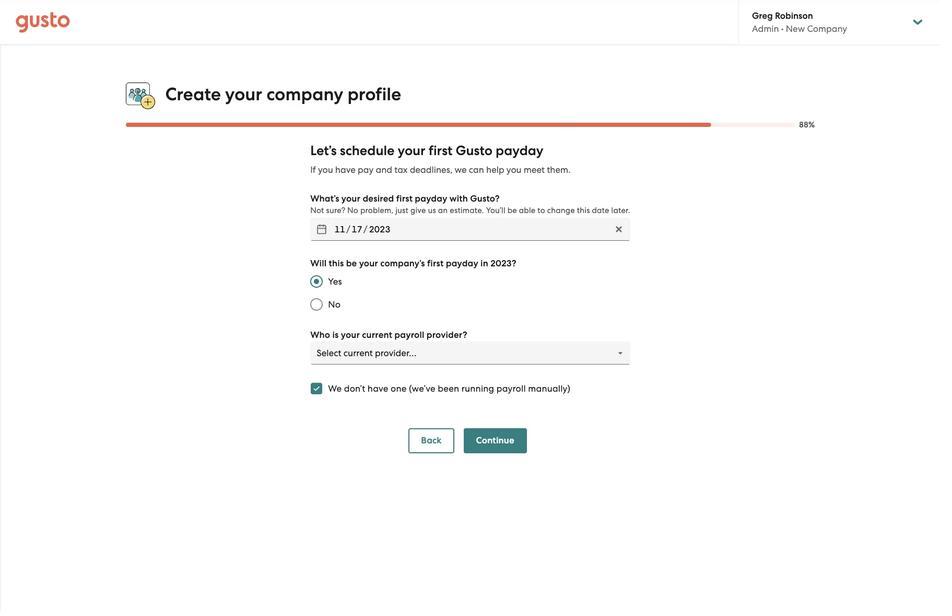 Task type: describe. For each thing, give the bounding box(es) containing it.
create
[[165, 84, 221, 105]]

2 / from the left
[[364, 224, 368, 235]]

them.
[[547, 165, 571, 175]]

back link
[[409, 429, 454, 454]]

who
[[310, 330, 330, 341]]

company
[[267, 84, 343, 105]]

let's
[[310, 143, 337, 159]]

just
[[396, 206, 409, 215]]

an
[[438, 206, 448, 215]]

if you have pay and tax deadlines, we can help you meet them.
[[310, 165, 571, 175]]

1 you from the left
[[318, 165, 333, 175]]

robinson
[[775, 10, 813, 21]]

one
[[391, 384, 407, 394]]

give
[[411, 206, 426, 215]]

what's your desired first payday with gusto? not sure? no problem, just give us an estimate. you'll be able to change this date later.
[[310, 193, 631, 215]]

your right 'create'
[[225, 84, 262, 105]]

new
[[786, 24, 805, 34]]

let's schedule your first gusto payday
[[310, 143, 544, 159]]

manually)
[[528, 384, 571, 394]]

88%
[[799, 120, 815, 130]]

greg robinson admin • new company
[[752, 10, 848, 34]]

yes
[[328, 277, 342, 287]]

change
[[547, 206, 575, 215]]

Year (yyyy) field
[[368, 221, 392, 238]]

2 you from the left
[[507, 165, 522, 175]]

meet
[[524, 165, 545, 175]]

0 vertical spatial payday
[[496, 143, 544, 159]]

and
[[376, 165, 392, 175]]

2023?
[[491, 258, 517, 269]]

Day (dd) field
[[351, 221, 364, 238]]

0 horizontal spatial no
[[328, 299, 341, 310]]

to
[[538, 206, 545, 215]]

us
[[428, 206, 436, 215]]

schedule
[[340, 143, 395, 159]]

been
[[438, 384, 459, 394]]

•
[[782, 24, 784, 34]]

later.
[[612, 206, 631, 215]]

company
[[807, 24, 848, 34]]

tax
[[395, 165, 408, 175]]

admin
[[752, 24, 779, 34]]

help
[[486, 165, 505, 175]]

can
[[469, 165, 484, 175]]

Month (mm) field
[[333, 221, 347, 238]]

have for you
[[335, 165, 356, 175]]

if
[[310, 165, 316, 175]]

Yes radio
[[305, 270, 328, 293]]

not
[[310, 206, 324, 215]]

no inside what's your desired first payday with gusto? not sure? no problem, just give us an estimate. you'll be able to change this date later.
[[347, 206, 358, 215]]

continue
[[476, 435, 515, 446]]

in
[[481, 258, 489, 269]]

don't
[[344, 384, 365, 394]]

current
[[362, 330, 392, 341]]

able
[[519, 206, 536, 215]]



Task type: vqa. For each thing, say whether or not it's contained in the screenshot.
estimate.
yes



Task type: locate. For each thing, give the bounding box(es) containing it.
this left date
[[577, 206, 590, 215]]

we
[[328, 384, 342, 394]]

2 vertical spatial payday
[[446, 258, 479, 269]]

0 vertical spatial no
[[347, 206, 358, 215]]

your inside what's your desired first payday with gusto? not sure? no problem, just give us an estimate. you'll be able to change this date later.
[[342, 193, 361, 204]]

this
[[577, 206, 590, 215], [329, 258, 344, 269]]

payroll right "current"
[[395, 330, 425, 341]]

be left able on the right top of page
[[508, 206, 517, 215]]

first for payday
[[396, 193, 413, 204]]

you right help
[[507, 165, 522, 175]]

We don't have one (we've been running payroll manually) checkbox
[[305, 377, 328, 400]]

we
[[455, 165, 467, 175]]

1 vertical spatial no
[[328, 299, 341, 310]]

0 horizontal spatial /
[[347, 224, 351, 235]]

problem,
[[360, 206, 394, 215]]

you'll
[[486, 206, 506, 215]]

be
[[508, 206, 517, 215], [346, 258, 357, 269]]

no
[[347, 206, 358, 215], [328, 299, 341, 310]]

1 vertical spatial have
[[368, 384, 389, 394]]

running
[[462, 384, 494, 394]]

0 vertical spatial be
[[508, 206, 517, 215]]

this right will
[[329, 258, 344, 269]]

/
[[347, 224, 351, 235], [364, 224, 368, 235]]

0 horizontal spatial you
[[318, 165, 333, 175]]

1 horizontal spatial /
[[364, 224, 368, 235]]

sure?
[[326, 206, 345, 215]]

payroll right running
[[497, 384, 526, 394]]

first for gusto
[[429, 143, 453, 159]]

who is your current payroll provider?
[[310, 330, 467, 341]]

0 vertical spatial this
[[577, 206, 590, 215]]

have left pay
[[335, 165, 356, 175]]

create your company profile
[[165, 84, 401, 105]]

you
[[318, 165, 333, 175], [507, 165, 522, 175]]

0 vertical spatial have
[[335, 165, 356, 175]]

first
[[429, 143, 453, 159], [396, 193, 413, 204], [427, 258, 444, 269]]

1 horizontal spatial no
[[347, 206, 358, 215]]

1 vertical spatial be
[[346, 258, 357, 269]]

no right sure?
[[347, 206, 358, 215]]

payday up us
[[415, 193, 448, 204]]

your left 'company's'
[[359, 258, 378, 269]]

company's
[[380, 258, 425, 269]]

first up just
[[396, 193, 413, 204]]

greg
[[752, 10, 773, 21]]

your up sure?
[[342, 193, 361, 204]]

No radio
[[305, 293, 328, 316]]

continue button
[[464, 429, 527, 454]]

be inside what's your desired first payday with gusto? not sure? no problem, just give us an estimate. you'll be able to change this date later.
[[508, 206, 517, 215]]

desired
[[363, 193, 394, 204]]

1 horizontal spatial this
[[577, 206, 590, 215]]

0 horizontal spatial this
[[329, 258, 344, 269]]

gusto
[[456, 143, 493, 159]]

0 vertical spatial payroll
[[395, 330, 425, 341]]

0 vertical spatial first
[[429, 143, 453, 159]]

payday
[[496, 143, 544, 159], [415, 193, 448, 204], [446, 258, 479, 269]]

1 vertical spatial payday
[[415, 193, 448, 204]]

is
[[333, 330, 339, 341]]

1 horizontal spatial payroll
[[497, 384, 526, 394]]

your up "tax"
[[398, 143, 426, 159]]

1 / from the left
[[347, 224, 351, 235]]

1 vertical spatial first
[[396, 193, 413, 204]]

be right will
[[346, 258, 357, 269]]

have for don't
[[368, 384, 389, 394]]

with
[[450, 193, 468, 204]]

gusto?
[[470, 193, 500, 204]]

1 horizontal spatial have
[[368, 384, 389, 394]]

have
[[335, 165, 356, 175], [368, 384, 389, 394]]

payroll
[[395, 330, 425, 341], [497, 384, 526, 394]]

your
[[225, 84, 262, 105], [398, 143, 426, 159], [342, 193, 361, 204], [359, 258, 378, 269], [341, 330, 360, 341]]

1 horizontal spatial you
[[507, 165, 522, 175]]

we don't have one (we've been running payroll manually)
[[328, 384, 571, 394]]

first inside what's your desired first payday with gusto? not sure? no problem, just give us an estimate. you'll be able to change this date later.
[[396, 193, 413, 204]]

will
[[310, 258, 327, 269]]

1 horizontal spatial be
[[508, 206, 517, 215]]

back
[[421, 435, 442, 446]]

payday left the in
[[446, 258, 479, 269]]

this inside what's your desired first payday with gusto? not sure? no problem, just give us an estimate. you'll be able to change this date later.
[[577, 206, 590, 215]]

/ down problem,
[[364, 224, 368, 235]]

no down yes
[[328, 299, 341, 310]]

0 horizontal spatial be
[[346, 258, 357, 269]]

(we've
[[409, 384, 436, 394]]

estimate.
[[450, 206, 484, 215]]

have left one
[[368, 384, 389, 394]]

first up if you have pay and tax deadlines, we can help you meet them.
[[429, 143, 453, 159]]

1 vertical spatial this
[[329, 258, 344, 269]]

your right is
[[341, 330, 360, 341]]

profile
[[348, 84, 401, 105]]

you right if
[[318, 165, 333, 175]]

0 horizontal spatial payroll
[[395, 330, 425, 341]]

first right 'company's'
[[427, 258, 444, 269]]

will this be your company's first payday in 2023?
[[310, 258, 517, 269]]

provider?
[[427, 330, 467, 341]]

home image
[[16, 12, 70, 33]]

payday inside what's your desired first payday with gusto? not sure? no problem, just give us an estimate. you'll be able to change this date later.
[[415, 193, 448, 204]]

deadlines,
[[410, 165, 453, 175]]

2 vertical spatial first
[[427, 258, 444, 269]]

payday up meet
[[496, 143, 544, 159]]

0 horizontal spatial have
[[335, 165, 356, 175]]

what's
[[310, 193, 339, 204]]

/ left year (yyyy) field
[[347, 224, 351, 235]]

pay
[[358, 165, 374, 175]]

1 vertical spatial payroll
[[497, 384, 526, 394]]

date
[[592, 206, 610, 215]]



